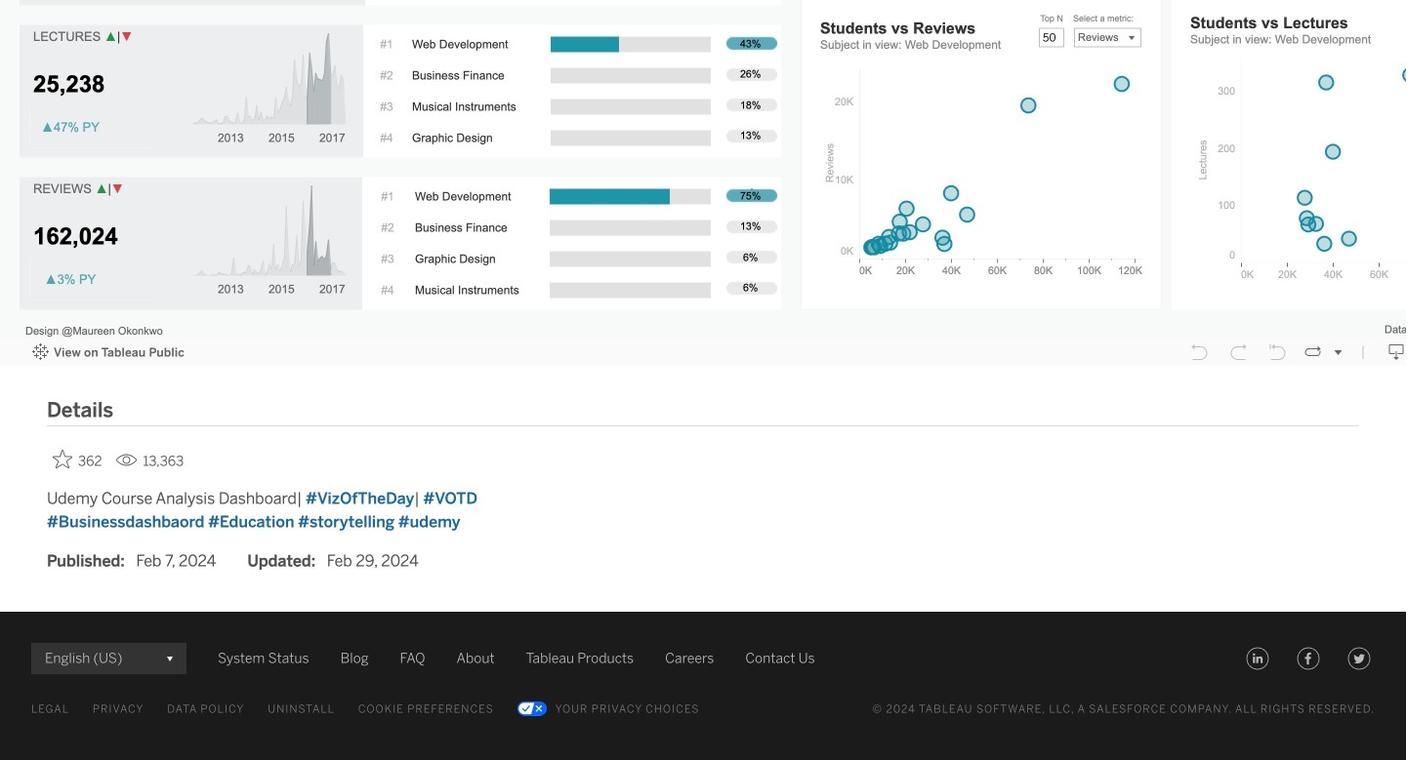 Task type: vqa. For each thing, say whether or not it's contained in the screenshot.
ADD FAVORITE button
yes



Task type: locate. For each thing, give the bounding box(es) containing it.
selected language element
[[45, 644, 173, 675]]

add favorite image
[[53, 450, 72, 469]]

Add Favorite button
[[47, 444, 108, 476]]



